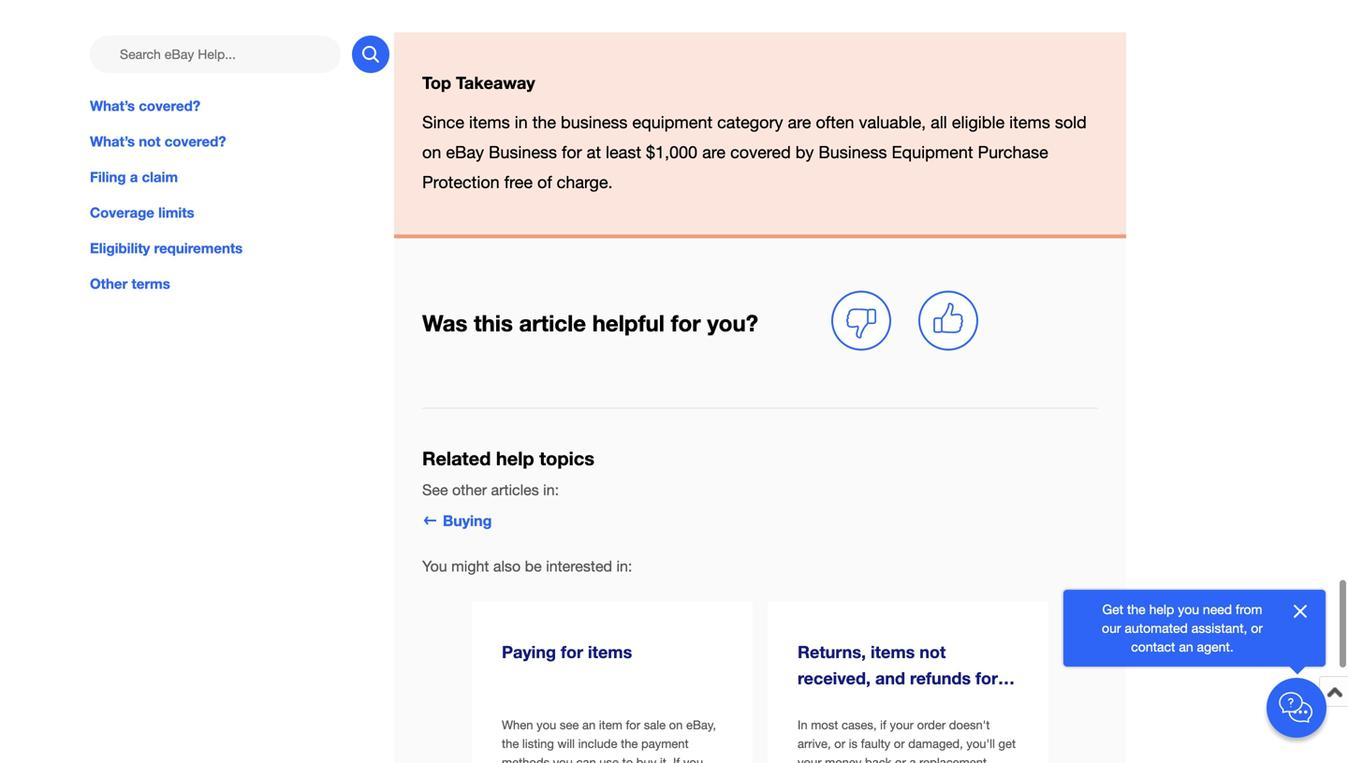 Task type: locate. For each thing, give the bounding box(es) containing it.
to
[[622, 755, 633, 763]]

1 vertical spatial what's
[[90, 133, 135, 150]]

your down "arrive,"
[[798, 755, 822, 763]]

cases,
[[842, 718, 877, 732]]

an left agent.
[[1179, 639, 1194, 655]]

0 vertical spatial help
[[496, 447, 534, 470]]

0 vertical spatial you
[[1178, 602, 1200, 617]]

what's
[[90, 97, 135, 114], [90, 133, 135, 150]]

1 vertical spatial your
[[798, 755, 822, 763]]

in
[[798, 718, 808, 732]]

1 horizontal spatial on
[[669, 718, 683, 732]]

contact
[[1131, 639, 1176, 655]]

if
[[880, 718, 887, 732]]

business down "often"
[[819, 142, 887, 162]]

an right see
[[582, 718, 596, 732]]

equipment
[[632, 112, 713, 132]]

on
[[422, 142, 441, 162], [669, 718, 683, 732]]

in: down topics
[[543, 481, 559, 499]]

will
[[558, 736, 575, 751]]

an inside 'get the help you need from our automated assistant, or contact an agent.'
[[1179, 639, 1194, 655]]

a inside returns, items not received, and refunds for buyers in most cases, if your order doesn't arrive, or is faulty or damaged, you'll get your money back or a replacemen
[[910, 755, 916, 763]]

sale
[[644, 718, 666, 732]]

0 horizontal spatial an
[[582, 718, 596, 732]]

for right refunds
[[976, 668, 998, 688]]

your right if
[[890, 718, 914, 732]]

items up and on the bottom right of the page
[[871, 642, 915, 662]]

often
[[816, 112, 854, 132]]

Search eBay Help... text field
[[90, 36, 341, 73]]

top takeaway
[[422, 72, 535, 93]]

the right in in the left top of the page
[[533, 112, 556, 132]]

2 what's from the top
[[90, 133, 135, 150]]

not inside returns, items not received, and refunds for buyers in most cases, if your order doesn't arrive, or is faulty or damaged, you'll get your money back or a replacemen
[[920, 642, 946, 662]]

for left you? at the top right
[[671, 310, 701, 336]]

items left in in the left top of the page
[[469, 112, 510, 132]]

1 horizontal spatial an
[[1179, 639, 1194, 655]]

0 vertical spatial in:
[[543, 481, 559, 499]]

you
[[1178, 602, 1200, 617], [537, 718, 557, 732], [553, 755, 573, 763]]

1 horizontal spatial a
[[910, 755, 916, 763]]

coverage limits
[[90, 204, 194, 221]]

a down damaged,
[[910, 755, 916, 763]]

0 horizontal spatial a
[[130, 169, 138, 186]]

on down since
[[422, 142, 441, 162]]

our
[[1102, 620, 1121, 636]]

covered? up what's not covered?
[[139, 97, 200, 114]]

for inside when you see an item for sale on ebay, the listing will include the payment methods you can use to buy it. if y
[[626, 718, 641, 732]]

1 vertical spatial in:
[[617, 558, 632, 575]]

other
[[452, 481, 487, 499]]

0 vertical spatial an
[[1179, 639, 1194, 655]]

not
[[139, 133, 161, 150], [920, 642, 946, 662]]

business
[[561, 112, 628, 132]]

ebay
[[446, 142, 484, 162]]

are up the by
[[788, 112, 811, 132]]

helpful
[[592, 310, 665, 336]]

methods
[[502, 755, 550, 763]]

or
[[1251, 620, 1263, 636], [835, 736, 846, 751], [894, 736, 905, 751], [895, 755, 906, 763]]

are right $1,000
[[702, 142, 726, 162]]

you left need
[[1178, 602, 1200, 617]]

see other articles in:
[[422, 481, 559, 499]]

in: right interested in the bottom left of the page
[[617, 558, 632, 575]]

might
[[451, 558, 489, 575]]

an inside when you see an item for sale on ebay, the listing will include the payment methods you can use to buy it. if y
[[582, 718, 596, 732]]

in:
[[543, 481, 559, 499], [617, 558, 632, 575]]

sold
[[1055, 112, 1087, 132]]

terms
[[132, 276, 170, 292]]

was this article helpful for you?
[[422, 310, 759, 336]]

0 vertical spatial on
[[422, 142, 441, 162]]

or right faulty at right
[[894, 736, 905, 751]]

be
[[525, 558, 542, 575]]

0 vertical spatial are
[[788, 112, 811, 132]]

you up listing
[[537, 718, 557, 732]]

what's inside "link"
[[90, 97, 135, 114]]

0 horizontal spatial business
[[489, 142, 557, 162]]

on inside the "since items in the business equipment category are often valuable, all eligible items sold on ebay business for at least $1,000 are covered by business equipment purchase protection free of charge."
[[422, 142, 441, 162]]

0 vertical spatial a
[[130, 169, 138, 186]]

the
[[533, 112, 556, 132], [1127, 602, 1146, 617], [502, 736, 519, 751], [621, 736, 638, 751]]

what's up what's not covered?
[[90, 97, 135, 114]]

help up articles
[[496, 447, 534, 470]]

are
[[788, 112, 811, 132], [702, 142, 726, 162]]

a
[[130, 169, 138, 186], [910, 755, 916, 763]]

for inside the "since items in the business equipment category are often valuable, all eligible items sold on ebay business for at least $1,000 are covered by business equipment purchase protection free of charge."
[[562, 142, 582, 162]]

0 vertical spatial not
[[139, 133, 161, 150]]

need
[[1203, 602, 1232, 617]]

when
[[502, 718, 533, 732]]

0 vertical spatial what's
[[90, 97, 135, 114]]

1 horizontal spatial help
[[1150, 602, 1175, 617]]

since
[[422, 112, 464, 132]]

the up the to
[[621, 736, 638, 751]]

1 vertical spatial a
[[910, 755, 916, 763]]

see
[[560, 718, 579, 732]]

not down what's covered?
[[139, 133, 161, 150]]

0 vertical spatial covered?
[[139, 97, 200, 114]]

in
[[515, 112, 528, 132]]

1 vertical spatial on
[[669, 718, 683, 732]]

help inside 'get the help you need from our automated assistant, or contact an agent.'
[[1150, 602, 1175, 617]]

business down in in the left top of the page
[[489, 142, 557, 162]]

business
[[489, 142, 557, 162], [819, 142, 887, 162]]

1 vertical spatial an
[[582, 718, 596, 732]]

for left sale
[[626, 718, 641, 732]]

claim
[[142, 169, 178, 186]]

buy
[[637, 755, 657, 763]]

0 horizontal spatial help
[[496, 447, 534, 470]]

you
[[422, 558, 447, 575]]

1 horizontal spatial not
[[920, 642, 946, 662]]

a left claim
[[130, 169, 138, 186]]

interested
[[546, 558, 612, 575]]

of
[[538, 172, 552, 192]]

an
[[1179, 639, 1194, 655], [582, 718, 596, 732]]

free
[[504, 172, 533, 192]]

help up automated
[[1150, 602, 1175, 617]]

not up refunds
[[920, 642, 946, 662]]

1 horizontal spatial business
[[819, 142, 887, 162]]

on right sale
[[669, 718, 683, 732]]

or down from
[[1251, 620, 1263, 636]]

0 horizontal spatial are
[[702, 142, 726, 162]]

what's covered?
[[90, 97, 200, 114]]

top
[[422, 72, 451, 93]]

eligibility
[[90, 240, 150, 257]]

you down will
[[553, 755, 573, 763]]

0 horizontal spatial on
[[422, 142, 441, 162]]

1 vertical spatial help
[[1150, 602, 1175, 617]]

for
[[562, 142, 582, 162], [671, 310, 701, 336], [561, 642, 583, 662], [976, 668, 998, 688], [626, 718, 641, 732]]

get
[[999, 736, 1016, 751]]

1 what's from the top
[[90, 97, 135, 114]]

what's for what's covered?
[[90, 97, 135, 114]]

what's up filing
[[90, 133, 135, 150]]

for left at
[[562, 142, 582, 162]]

0 horizontal spatial in:
[[543, 481, 559, 499]]

limits
[[158, 204, 194, 221]]

1 vertical spatial not
[[920, 642, 946, 662]]

covered? up claim
[[165, 133, 226, 150]]

eligibility requirements
[[90, 240, 243, 257]]

1 business from the left
[[489, 142, 557, 162]]

item
[[599, 718, 623, 732]]

the right "get"
[[1127, 602, 1146, 617]]

1 horizontal spatial your
[[890, 718, 914, 732]]

charge.
[[557, 172, 613, 192]]

requirements
[[154, 240, 243, 257]]

received,
[[798, 668, 871, 688]]



Task type: vqa. For each thing, say whether or not it's contained in the screenshot.
'Was'
yes



Task type: describe. For each thing, give the bounding box(es) containing it.
eligibility requirements link
[[90, 238, 390, 259]]

0 horizontal spatial your
[[798, 755, 822, 763]]

money
[[825, 755, 862, 763]]

what's for what's not covered?
[[90, 133, 135, 150]]

covered
[[730, 142, 791, 162]]

faulty
[[861, 736, 891, 751]]

get the help you need from our automated assistant, or contact an agent. tooltip
[[1094, 600, 1272, 656]]

filing a claim
[[90, 169, 178, 186]]

items inside returns, items not received, and refunds for buyers in most cases, if your order doesn't arrive, or is faulty or damaged, you'll get your money back or a replacemen
[[871, 642, 915, 662]]

returns, items not received, and refunds for buyers in most cases, if your order doesn't arrive, or is faulty or damaged, you'll get your money back or a replacemen
[[798, 642, 1016, 763]]

protection
[[422, 172, 500, 192]]

for right paying
[[561, 642, 583, 662]]

articles
[[491, 481, 539, 499]]

what's not covered? link
[[90, 131, 390, 152]]

buyers
[[798, 694, 852, 714]]

other
[[90, 276, 128, 292]]

back
[[865, 755, 892, 763]]

other terms
[[90, 276, 170, 292]]

buying link
[[422, 512, 492, 530]]

you?
[[707, 310, 759, 336]]

order
[[917, 718, 946, 732]]

covered? inside "link"
[[139, 97, 200, 114]]

1 vertical spatial are
[[702, 142, 726, 162]]

items up item
[[588, 642, 632, 662]]

see
[[422, 481, 448, 499]]

assistant,
[[1192, 620, 1248, 636]]

since items in the business equipment category are often valuable, all eligible items sold on ebay business for at least $1,000 are covered by business equipment purchase protection free of charge.
[[422, 112, 1087, 192]]

ebay,
[[686, 718, 716, 732]]

at
[[587, 142, 601, 162]]

damaged,
[[909, 736, 963, 751]]

or right 'back' at bottom right
[[895, 755, 906, 763]]

filing
[[90, 169, 126, 186]]

if
[[673, 755, 680, 763]]

what's covered? link
[[90, 96, 390, 116]]

on inside when you see an item for sale on ebay, the listing will include the payment methods you can use to buy it. if y
[[669, 718, 683, 732]]

purchase
[[978, 142, 1049, 162]]

$1,000
[[646, 142, 698, 162]]

from
[[1236, 602, 1263, 617]]

for inside returns, items not received, and refunds for buyers in most cases, if your order doesn't arrive, or is faulty or damaged, you'll get your money back or a replacemen
[[976, 668, 998, 688]]

category
[[717, 112, 783, 132]]

you inside 'get the help you need from our automated assistant, or contact an agent.'
[[1178, 602, 1200, 617]]

what's not covered?
[[90, 133, 226, 150]]

items up purchase
[[1010, 112, 1051, 132]]

1 vertical spatial covered?
[[165, 133, 226, 150]]

coverage
[[90, 204, 154, 221]]

the down when
[[502, 736, 519, 751]]

1 vertical spatial you
[[537, 718, 557, 732]]

this
[[474, 310, 513, 336]]

or inside 'get the help you need from our automated assistant, or contact an agent.'
[[1251, 620, 1263, 636]]

other terms link
[[90, 274, 390, 294]]

agent.
[[1197, 639, 1234, 655]]

paying for items
[[502, 642, 632, 662]]

you might also be interested in:
[[422, 558, 632, 575]]

automated
[[1125, 620, 1188, 636]]

you'll
[[967, 736, 995, 751]]

the inside 'get the help you need from our automated assistant, or contact an agent.'
[[1127, 602, 1146, 617]]

use
[[600, 755, 619, 763]]

topics
[[540, 447, 595, 470]]

and
[[876, 668, 906, 688]]

valuable,
[[859, 112, 926, 132]]

include
[[578, 736, 618, 751]]

all
[[931, 112, 948, 132]]

related
[[422, 447, 491, 470]]

most
[[811, 718, 838, 732]]

refunds
[[910, 668, 971, 688]]

1 horizontal spatial are
[[788, 112, 811, 132]]

the inside the "since items in the business equipment category are often valuable, all eligible items sold on ebay business for at least $1,000 are covered by business equipment purchase protection free of charge."
[[533, 112, 556, 132]]

returns,
[[798, 642, 866, 662]]

0 vertical spatial your
[[890, 718, 914, 732]]

listing
[[522, 736, 554, 751]]

filing a claim link
[[90, 167, 390, 187]]

payment
[[641, 736, 689, 751]]

buying
[[443, 512, 492, 530]]

1 horizontal spatial in:
[[617, 558, 632, 575]]

least
[[606, 142, 641, 162]]

related help topics
[[422, 447, 595, 470]]

2 business from the left
[[819, 142, 887, 162]]

is
[[849, 736, 858, 751]]

by
[[796, 142, 814, 162]]

get
[[1103, 602, 1124, 617]]

article
[[519, 310, 586, 336]]

0 horizontal spatial not
[[139, 133, 161, 150]]

equipment
[[892, 142, 973, 162]]

2 vertical spatial you
[[553, 755, 573, 763]]

arrive,
[[798, 736, 831, 751]]

eligible
[[952, 112, 1005, 132]]

was
[[422, 310, 468, 336]]

paying
[[502, 642, 556, 662]]

doesn't
[[949, 718, 990, 732]]

coverage limits link
[[90, 202, 390, 223]]

or left is
[[835, 736, 846, 751]]



